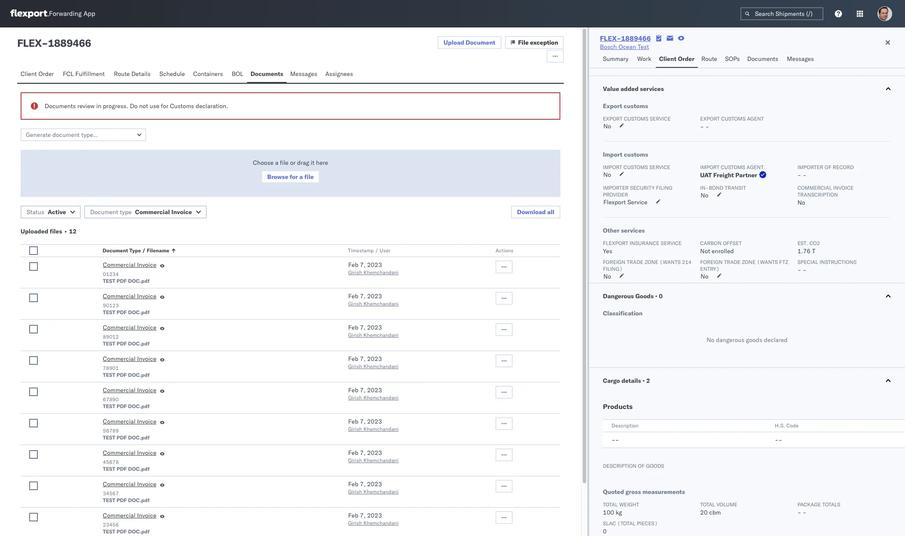 Task type: locate. For each thing, give the bounding box(es) containing it.
khemchandani for 90123
[[363, 301, 399, 307]]

7, for 56789
[[360, 418, 366, 426]]

1 vertical spatial service
[[649, 164, 670, 171]]

∙
[[64, 228, 68, 236]]

commercial invoice up 34567
[[103, 481, 156, 489]]

1 vertical spatial order
[[38, 70, 54, 78]]

test down the 45678
[[103, 466, 115, 473]]

4 commercial invoice link from the top
[[103, 355, 156, 365]]

2 total from the left
[[700, 502, 715, 508]]

commercial invoice link down 01234
[[103, 292, 156, 303]]

2023
[[367, 261, 382, 269], [367, 293, 382, 300], [367, 324, 382, 332], [367, 355, 382, 363], [367, 387, 382, 395], [367, 418, 382, 426], [367, 450, 382, 457], [367, 481, 382, 489], [367, 512, 382, 520]]

2 vertical spatial document
[[103, 248, 128, 254]]

3 2023 from the top
[[367, 324, 382, 332]]

client order right work button
[[659, 55, 694, 63]]

flexport inside flexport insurance service yes
[[603, 240, 628, 247]]

documents left review
[[45, 102, 76, 110]]

package totals - - slac (total pieces) 0
[[603, 502, 840, 536]]

service for - -
[[650, 116, 671, 122]]

test down 78901
[[103, 372, 115, 379]]

test down 01234
[[103, 278, 115, 285]]

1 vertical spatial documents
[[251, 70, 283, 78]]

timestamp / user button
[[346, 246, 478, 254]]

7 commercial invoice link from the top
[[103, 449, 156, 459]]

1 / from the left
[[142, 248, 146, 254]]

documents right sops button at the right of page
[[747, 55, 778, 63]]

commercial for 45678
[[103, 450, 135, 457]]

foreign up filing)
[[603, 259, 625, 266]]

2 / from the left
[[375, 248, 379, 254]]

0 vertical spatial client order
[[659, 55, 694, 63]]

9 khemchandani from the top
[[363, 520, 399, 527]]

test
[[638, 43, 649, 51]]

flexport for flexport insurance service yes
[[603, 240, 628, 247]]

invoice for 89012
[[137, 324, 156, 332]]

7, for 67890
[[360, 387, 366, 395]]

description
[[612, 423, 639, 429], [603, 463, 637, 470]]

customs down export customs
[[624, 116, 648, 122]]

0 horizontal spatial trade
[[627, 259, 643, 266]]

customs up uat freight partner
[[721, 164, 745, 171]]

5 pdf from the top
[[117, 404, 127, 410]]

1 horizontal spatial client
[[659, 55, 676, 63]]

1 vertical spatial flexport
[[603, 240, 628, 247]]

2023 for 78901
[[367, 355, 382, 363]]

document for document type / filename
[[103, 248, 128, 254]]

services
[[640, 85, 664, 93], [621, 227, 645, 235]]

commercial invoice for 78901
[[103, 355, 156, 363]]

importer
[[798, 164, 823, 171], [603, 185, 629, 191]]

test pdf doc.pdf for 67890
[[103, 404, 150, 410]]

2023 for 23456
[[367, 512, 382, 520]]

upload document
[[444, 39, 495, 46]]

trade down flexport insurance service yes
[[627, 259, 643, 266]]

commercial invoice link for 23456
[[103, 512, 156, 522]]

test pdf doc.pdf down 34567
[[103, 498, 150, 504]]

test pdf doc.pdf down "89012"
[[103, 341, 150, 347]]

2 doc.pdf from the top
[[128, 309, 150, 316]]

commercial invoice link
[[103, 261, 156, 271], [103, 292, 156, 303], [103, 324, 156, 334], [103, 355, 156, 365], [103, 386, 156, 397], [103, 418, 156, 428], [103, 449, 156, 459], [103, 480, 156, 491], [103, 512, 156, 522]]

0 vertical spatial messages
[[787, 55, 814, 63]]

forwarding app link
[[10, 9, 95, 18]]

0 horizontal spatial --
[[612, 437, 619, 444]]

0 vertical spatial importer
[[798, 164, 823, 171]]

None checkbox
[[29, 325, 38, 334], [29, 357, 38, 365], [29, 419, 38, 428], [29, 482, 38, 491], [29, 325, 38, 334], [29, 357, 38, 365], [29, 419, 38, 428], [29, 482, 38, 491]]

entry)
[[700, 266, 720, 272]]

commercial for 78901
[[103, 355, 135, 363]]

trade inside foreign trade zone (wants 214 filing)
[[627, 259, 643, 266]]

• left 2
[[643, 377, 645, 385]]

3 pdf from the top
[[117, 341, 127, 347]]

0 vertical spatial goods
[[746, 337, 762, 344]]

test down the 90123 at the left bottom of the page
[[103, 309, 115, 316]]

goods for dangerous
[[746, 337, 762, 344]]

7 commercial invoice from the top
[[103, 450, 156, 457]]

2023 for 56789
[[367, 418, 382, 426]]

6 test from the top
[[103, 435, 115, 441]]

5 feb 7, 2023 girish khemchandani from the top
[[348, 387, 399, 401]]

test pdf doc.pdf for 90123
[[103, 309, 150, 316]]

transcription
[[798, 192, 838, 198]]

customs for export customs
[[624, 102, 648, 110]]

importer security filing provider
[[603, 185, 672, 198]]

7 khemchandani from the top
[[363, 458, 399, 464]]

commercial invoice for 67890
[[103, 387, 156, 395]]

goods up measurements
[[646, 463, 664, 470]]

3 commercial invoice link from the top
[[103, 324, 156, 334]]

1 zone from the left
[[645, 259, 658, 266]]

of for description of goods
[[638, 463, 645, 470]]

document for document type commercial invoice
[[90, 208, 118, 216]]

1 commercial invoice from the top
[[103, 261, 156, 269]]

client right work button
[[659, 55, 676, 63]]

trade inside foreign trade zone (wants ftz entry)
[[724, 259, 741, 266]]

1 horizontal spatial importer
[[798, 164, 823, 171]]

1 vertical spatial messages
[[290, 70, 317, 78]]

route details button
[[110, 66, 156, 83]]

1 horizontal spatial goods
[[746, 337, 762, 344]]

test for 23456
[[103, 529, 115, 535]]

export
[[603, 102, 622, 110], [603, 116, 623, 122], [700, 116, 720, 122]]

feb 7, 2023 girish khemchandani for 67890
[[348, 387, 399, 401]]

work button
[[634, 51, 656, 68]]

0 horizontal spatial messages
[[290, 70, 317, 78]]

8 girish from the top
[[348, 489, 362, 496]]

of for importer of record - -
[[825, 164, 831, 171]]

9 doc.pdf from the top
[[128, 529, 150, 535]]

doc.pdf for 67890
[[128, 404, 150, 410]]

/
[[142, 248, 146, 254], [375, 248, 379, 254]]

6 pdf from the top
[[117, 435, 127, 441]]

1 commercial invoice link from the top
[[103, 261, 156, 271]]

-
[[42, 37, 48, 49], [700, 123, 704, 131], [706, 123, 709, 131], [798, 171, 801, 179], [803, 171, 807, 179], [798, 266, 801, 274], [803, 266, 807, 274], [612, 437, 615, 444], [615, 437, 619, 444], [775, 437, 779, 444], [779, 437, 782, 444], [798, 509, 801, 517], [803, 509, 807, 517]]

importer inside importer of record - -
[[798, 164, 823, 171]]

0 vertical spatial service
[[627, 199, 647, 206]]

commercial for 67890
[[103, 387, 135, 395]]

file left or
[[280, 159, 288, 167]]

1 horizontal spatial 0
[[659, 293, 663, 300]]

0 horizontal spatial /
[[142, 248, 146, 254]]

6 girish from the top
[[348, 426, 362, 433]]

1 vertical spatial description
[[603, 463, 637, 470]]

/ inside button
[[142, 248, 146, 254]]

zone down flexport insurance service yes
[[645, 259, 658, 266]]

commercial invoice link down the 90123 at the left bottom of the page
[[103, 324, 156, 334]]

foreign trade zone (wants ftz entry)
[[700, 259, 788, 272]]

1 horizontal spatial route
[[701, 55, 717, 63]]

0 horizontal spatial goods
[[646, 463, 664, 470]]

/ right type
[[142, 248, 146, 254]]

5 test pdf doc.pdf from the top
[[103, 404, 150, 410]]

1 horizontal spatial for
[[290, 173, 298, 181]]

test pdf doc.pdf down 23456
[[103, 529, 150, 535]]

test pdf doc.pdf for 45678
[[103, 466, 150, 473]]

1 vertical spatial •
[[643, 377, 645, 385]]

commercial invoice down type
[[103, 261, 156, 269]]

7 test pdf doc.pdf from the top
[[103, 466, 150, 473]]

0 vertical spatial order
[[678, 55, 694, 63]]

3 test from the top
[[103, 341, 115, 347]]

khemchandani for 67890
[[363, 395, 399, 401]]

document type commercial invoice
[[90, 208, 192, 216]]

zone left ftz
[[742, 259, 756, 266]]

3 khemchandani from the top
[[363, 332, 399, 339]]

0 horizontal spatial total
[[603, 502, 618, 508]]

0 vertical spatial •
[[655, 293, 657, 300]]

3 7, from the top
[[360, 324, 366, 332]]

1 horizontal spatial zone
[[742, 259, 756, 266]]

test for 89012
[[103, 341, 115, 347]]

khemchandani for 34567
[[363, 489, 399, 496]]

foreign for entry)
[[700, 259, 723, 266]]

0 horizontal spatial for
[[161, 102, 168, 110]]

2 (wants from the left
[[757, 259, 778, 266]]

customs down import customs
[[624, 164, 648, 171]]

for down or
[[290, 173, 298, 181]]

8 feb from the top
[[348, 481, 358, 489]]

app
[[83, 10, 95, 18]]

7 feb from the top
[[348, 450, 358, 457]]

service down the value added services
[[650, 116, 671, 122]]

download
[[517, 208, 546, 216]]

trade down enrolled
[[724, 259, 741, 266]]

1 horizontal spatial trade
[[724, 259, 741, 266]]

file down the it
[[304, 173, 314, 181]]

bosch ocean test
[[600, 43, 649, 51]]

(wants
[[660, 259, 681, 266], [757, 259, 778, 266]]

4 feb 7, 2023 girish khemchandani from the top
[[348, 355, 399, 370]]

of left record
[[825, 164, 831, 171]]

(wants left ftz
[[757, 259, 778, 266]]

7 pdf from the top
[[117, 466, 127, 473]]

commercial invoice link down 67890
[[103, 418, 156, 428]]

3 girish from the top
[[348, 332, 362, 339]]

0 horizontal spatial (wants
[[660, 259, 681, 266]]

1 vertical spatial document
[[90, 208, 118, 216]]

invoice for 78901
[[137, 355, 156, 363]]

1 total from the left
[[603, 502, 618, 508]]

commercial up 34567
[[103, 481, 135, 489]]

foreign
[[603, 259, 625, 266], [700, 259, 723, 266]]

0 horizontal spatial foreign
[[603, 259, 625, 266]]

3 feb 7, 2023 girish khemchandani from the top
[[348, 324, 399, 339]]

/ inside button
[[375, 248, 379, 254]]

files
[[50, 228, 62, 236]]

commercial invoice for 23456
[[103, 512, 156, 520]]

34567
[[103, 491, 119, 497]]

9 2023 from the top
[[367, 512, 382, 520]]

2 commercial invoice link from the top
[[103, 292, 156, 303]]

customs down the value added services button
[[721, 116, 746, 122]]

invoice
[[171, 208, 192, 216], [137, 261, 156, 269], [137, 293, 156, 300], [137, 324, 156, 332], [137, 355, 156, 363], [137, 387, 156, 395], [137, 418, 156, 426], [137, 450, 156, 457], [137, 481, 156, 489], [137, 512, 156, 520]]

upload
[[444, 39, 464, 46]]

4 commercial invoice from the top
[[103, 355, 156, 363]]

2 feb 7, 2023 girish khemchandani from the top
[[348, 293, 399, 307]]

(wants inside foreign trade zone (wants 214 filing)
[[660, 259, 681, 266]]

export for export customs
[[603, 102, 622, 110]]

(wants inside foreign trade zone (wants ftz entry)
[[757, 259, 778, 266]]

4 girish from the top
[[348, 364, 362, 370]]

7 2023 from the top
[[367, 450, 382, 457]]

9 commercial invoice from the top
[[103, 512, 156, 520]]

8 feb 7, 2023 girish khemchandani from the top
[[348, 481, 399, 496]]

customs inside export customs agent - -
[[721, 116, 746, 122]]

progress.
[[103, 102, 128, 110]]

0 vertical spatial route
[[701, 55, 717, 63]]

-- down 'h.s.'
[[775, 437, 782, 444]]

declaration.
[[196, 102, 228, 110]]

1 horizontal spatial client order button
[[656, 51, 698, 68]]

trade for entry)
[[724, 259, 741, 266]]

test down 67890
[[103, 404, 115, 410]]

1 7, from the top
[[360, 261, 366, 269]]

6 feb 7, 2023 girish khemchandani from the top
[[348, 418, 399, 433]]

1 horizontal spatial a
[[299, 173, 303, 181]]

1 horizontal spatial foreign
[[700, 259, 723, 266]]

0 vertical spatial flexport
[[603, 199, 626, 206]]

no for foreign trade zone (wants ftz entry)
[[701, 273, 708, 281]]

1 horizontal spatial messages
[[787, 55, 814, 63]]

1 vertical spatial file
[[304, 173, 314, 181]]

invoice for 56789
[[137, 418, 156, 426]]

customs up import customs service
[[624, 151, 648, 159]]

1 horizontal spatial of
[[825, 164, 831, 171]]

0 vertical spatial services
[[640, 85, 664, 93]]

8 test pdf doc.pdf from the top
[[103, 498, 150, 504]]

commercial up the 90123 at the left bottom of the page
[[103, 293, 135, 300]]

2023 for 89012
[[367, 324, 382, 332]]

0 inside package totals - - slac (total pieces) 0
[[603, 528, 607, 536]]

for right use
[[161, 102, 168, 110]]

commercial invoice link for 90123
[[103, 292, 156, 303]]

export customs
[[603, 102, 648, 110]]

route for route details
[[114, 70, 130, 78]]

0 vertical spatial 0
[[659, 293, 663, 300]]

1 horizontal spatial service
[[661, 240, 682, 247]]

1 vertical spatial client order
[[21, 70, 54, 78]]

1 horizontal spatial /
[[375, 248, 379, 254]]

timestamp
[[348, 248, 374, 254]]

2 girish from the top
[[348, 301, 362, 307]]

0 vertical spatial document
[[466, 39, 495, 46]]

commercial invoice link down 78901
[[103, 386, 156, 397]]

1 doc.pdf from the top
[[128, 278, 150, 285]]

details
[[622, 377, 641, 385]]

commercial invoice up 56789
[[103, 418, 156, 426]]

0 horizontal spatial •
[[643, 377, 645, 385]]

2 2023 from the top
[[367, 293, 382, 300]]

1 test from the top
[[103, 278, 115, 285]]

7 girish from the top
[[348, 458, 362, 464]]

5 2023 from the top
[[367, 387, 382, 395]]

description down 'products'
[[612, 423, 639, 429]]

(wants for 214
[[660, 259, 681, 266]]

-- up 'description of goods'
[[612, 437, 619, 444]]

order
[[678, 55, 694, 63], [38, 70, 54, 78]]

foreign trade zone (wants 214 filing)
[[603, 259, 692, 272]]

67890
[[103, 397, 119, 403]]

0 horizontal spatial client
[[21, 70, 37, 78]]

trade
[[627, 259, 643, 266], [724, 259, 741, 266]]

1 horizontal spatial (wants
[[757, 259, 778, 266]]

1 vertical spatial importer
[[603, 185, 629, 191]]

no down export customs
[[603, 122, 611, 130]]

import up import customs service
[[603, 151, 622, 159]]

not
[[139, 102, 148, 110]]

0 vertical spatial service
[[650, 116, 671, 122]]

4 feb from the top
[[348, 355, 358, 363]]

foreign inside foreign trade zone (wants 214 filing)
[[603, 259, 625, 266]]

pdf for 90123
[[117, 309, 127, 316]]

test pdf doc.pdf for 01234
[[103, 278, 150, 285]]

agent up partner
[[747, 164, 764, 171]]

1 vertical spatial for
[[290, 173, 298, 181]]

1 2023 from the top
[[367, 261, 382, 269]]

importer inside importer security filing provider
[[603, 185, 629, 191]]

6 commercial invoice link from the top
[[103, 418, 156, 428]]

2023 for 67890
[[367, 387, 382, 395]]

review
[[77, 102, 95, 110]]

test pdf doc.pdf down 01234
[[103, 278, 150, 285]]

freight
[[713, 171, 734, 179]]

pdf for 23456
[[117, 529, 127, 535]]

0 horizontal spatial 0
[[603, 528, 607, 536]]

test down 56789
[[103, 435, 115, 441]]

goods
[[746, 337, 762, 344], [646, 463, 664, 470]]

1 service from the top
[[650, 116, 671, 122]]

pdf down 78901
[[117, 372, 127, 379]]

0 horizontal spatial client order
[[21, 70, 54, 78]]

01234
[[103, 271, 119, 278]]

commercial invoice for 45678
[[103, 450, 156, 457]]

None checkbox
[[29, 247, 38, 255], [29, 263, 38, 271], [29, 294, 38, 303], [29, 388, 38, 397], [29, 451, 38, 459], [29, 514, 38, 522], [29, 247, 38, 255], [29, 263, 38, 271], [29, 294, 38, 303], [29, 388, 38, 397], [29, 451, 38, 459], [29, 514, 38, 522]]

0 vertical spatial file
[[280, 159, 288, 167]]

a
[[275, 159, 278, 167], [299, 173, 303, 181]]

1 feb from the top
[[348, 261, 358, 269]]

8 doc.pdf from the top
[[128, 498, 150, 504]]

description for description of goods
[[603, 463, 637, 470]]

5 test from the top
[[103, 404, 115, 410]]

client down flex
[[21, 70, 37, 78]]

7, for 23456
[[360, 512, 366, 520]]

1 -- from the left
[[612, 437, 619, 444]]

7,
[[360, 261, 366, 269], [360, 293, 366, 300], [360, 324, 366, 332], [360, 355, 366, 363], [360, 387, 366, 395], [360, 418, 366, 426], [360, 450, 366, 457], [360, 481, 366, 489], [360, 512, 366, 520]]

1 horizontal spatial total
[[700, 502, 715, 508]]

document inside button
[[103, 248, 128, 254]]

client order button right work
[[656, 51, 698, 68]]

importer of record - -
[[798, 164, 854, 179]]

customs up export customs service
[[624, 102, 648, 110]]

bosch ocean test link
[[600, 43, 649, 51]]

4 7, from the top
[[360, 355, 366, 363]]

agent
[[747, 116, 764, 122], [747, 164, 764, 171]]

gross
[[626, 489, 641, 496]]

1 horizontal spatial documents
[[251, 70, 283, 78]]

actions
[[495, 248, 513, 254]]

5 khemchandani from the top
[[363, 395, 399, 401]]

0 horizontal spatial route
[[114, 70, 130, 78]]

6 commercial invoice from the top
[[103, 418, 156, 426]]

total up 100
[[603, 502, 618, 508]]

0 horizontal spatial zone
[[645, 259, 658, 266]]

pdf down 01234
[[117, 278, 127, 285]]

4 test from the top
[[103, 372, 115, 379]]

carbon
[[700, 240, 722, 247]]

flexport up yes
[[603, 240, 628, 247]]

commercial up 67890
[[103, 387, 135, 395]]

file
[[280, 159, 288, 167], [304, 173, 314, 181]]

8 commercial invoice from the top
[[103, 481, 156, 489]]

1 girish from the top
[[348, 269, 362, 276]]

commercial up 78901
[[103, 355, 135, 363]]

client order left fcl
[[21, 70, 54, 78]]

yes
[[603, 248, 612, 255]]

0 vertical spatial a
[[275, 159, 278, 167]]

8 7, from the top
[[360, 481, 366, 489]]

test down 23456
[[103, 529, 115, 535]]

9 girish from the top
[[348, 520, 362, 527]]

invoice for 23456
[[137, 512, 156, 520]]

1 vertical spatial 0
[[603, 528, 607, 536]]

for
[[161, 102, 168, 110], [290, 173, 298, 181]]

commercial invoice link for 67890
[[103, 386, 156, 397]]

4 2023 from the top
[[367, 355, 382, 363]]

exception
[[530, 39, 558, 46]]

1 vertical spatial agent
[[747, 164, 764, 171]]

route left the sops
[[701, 55, 717, 63]]

--
[[612, 437, 619, 444], [775, 437, 782, 444]]

dangerous
[[716, 337, 745, 344]]

0 horizontal spatial 1889466
[[48, 37, 91, 49]]

/ left user
[[375, 248, 379, 254]]

2 horizontal spatial documents
[[747, 55, 778, 63]]

6 7, from the top
[[360, 418, 366, 426]]

service for uat freight partner
[[649, 164, 670, 171]]

services up insurance
[[621, 227, 645, 235]]

1 vertical spatial of
[[638, 463, 645, 470]]

other
[[603, 227, 619, 235]]

order left route button
[[678, 55, 694, 63]]

5 girish from the top
[[348, 395, 362, 401]]

code
[[786, 423, 799, 429]]

7, for 45678
[[360, 450, 366, 457]]

4 pdf from the top
[[117, 372, 127, 379]]

export for export customs service
[[603, 116, 623, 122]]

2 vertical spatial documents
[[45, 102, 76, 110]]

7, for 90123
[[360, 293, 366, 300]]

5 doc.pdf from the top
[[128, 404, 150, 410]]

1 horizontal spatial order
[[678, 55, 694, 63]]

pdf down 56789
[[117, 435, 127, 441]]

zone inside foreign trade zone (wants 214 filing)
[[645, 259, 658, 266]]

0 horizontal spatial documents
[[45, 102, 76, 110]]

commercial up "transcription" on the top right
[[798, 185, 832, 191]]

1 vertical spatial client
[[21, 70, 37, 78]]

0 vertical spatial of
[[825, 164, 831, 171]]

commercial invoice link down "89012"
[[103, 355, 156, 365]]

1 vertical spatial service
[[661, 240, 682, 247]]

export customs agent - -
[[700, 116, 764, 131]]

test pdf doc.pdf
[[103, 278, 150, 285], [103, 309, 150, 316], [103, 341, 150, 347], [103, 372, 150, 379], [103, 404, 150, 410], [103, 435, 150, 441], [103, 466, 150, 473], [103, 498, 150, 504], [103, 529, 150, 535]]

1 vertical spatial goods
[[646, 463, 664, 470]]

pdf for 78901
[[117, 372, 127, 379]]

flexport insurance service yes
[[603, 240, 682, 255]]

5 commercial invoice from the top
[[103, 387, 156, 395]]

commercial invoice link down type
[[103, 261, 156, 271]]

3 feb from the top
[[348, 324, 358, 332]]

pdf for 67890
[[117, 404, 127, 410]]

volume
[[717, 502, 737, 508]]

1 khemchandani from the top
[[363, 269, 399, 276]]

documents button right the sops
[[744, 51, 783, 68]]

6 doc.pdf from the top
[[128, 435, 150, 441]]

status
[[27, 208, 44, 216]]

1 vertical spatial a
[[299, 173, 303, 181]]

commercial up the 45678
[[103, 450, 135, 457]]

no inside commercial invoice transcription no
[[798, 199, 805, 207]]

commercial invoice link down 34567
[[103, 512, 156, 522]]

agent down the value added services button
[[747, 116, 764, 122]]

ocean
[[619, 43, 636, 51]]

2 zone from the left
[[742, 259, 756, 266]]

test pdf doc.pdf for 78901
[[103, 372, 150, 379]]

no down "transcription" on the top right
[[798, 199, 805, 207]]

document
[[466, 39, 495, 46], [90, 208, 118, 216], [103, 248, 128, 254]]

2 khemchandani from the top
[[363, 301, 399, 307]]

1 horizontal spatial file
[[304, 173, 314, 181]]

1 foreign from the left
[[603, 259, 625, 266]]

4 khemchandani from the top
[[363, 364, 399, 370]]

commercial up 01234
[[103, 261, 135, 269]]

2 test pdf doc.pdf from the top
[[103, 309, 150, 316]]

0 vertical spatial agent
[[747, 116, 764, 122]]

pdf down 34567
[[117, 498, 127, 504]]

1 vertical spatial route
[[114, 70, 130, 78]]

import for import customs
[[603, 151, 622, 159]]

0 horizontal spatial importer
[[603, 185, 629, 191]]

2 foreign from the left
[[700, 259, 723, 266]]

7 feb 7, 2023 girish khemchandani from the top
[[348, 450, 399, 464]]

invoice for 67890
[[137, 387, 156, 395]]

0 vertical spatial description
[[612, 423, 639, 429]]

test down 34567
[[103, 498, 115, 504]]

service right insurance
[[661, 240, 682, 247]]

test pdf doc.pdf down 78901
[[103, 372, 150, 379]]

9 test pdf doc.pdf from the top
[[103, 529, 150, 535]]

foreign inside foreign trade zone (wants ftz entry)
[[700, 259, 723, 266]]

khemchandani for 89012
[[363, 332, 399, 339]]

8 pdf from the top
[[117, 498, 127, 504]]

bol button
[[228, 66, 247, 83]]

service down importer security filing provider
[[627, 199, 647, 206]]

commercial up 56789
[[103, 418, 135, 426]]

7 7, from the top
[[360, 450, 366, 457]]

importer up provider
[[603, 185, 629, 191]]

no down entry)
[[701, 273, 708, 281]]

of inside importer of record - -
[[825, 164, 831, 171]]

2023 for 01234
[[367, 261, 382, 269]]

commercial up 23456
[[103, 512, 135, 520]]

1889466 up test
[[621, 34, 651, 43]]

7 doc.pdf from the top
[[128, 466, 150, 473]]

1 horizontal spatial --
[[775, 437, 782, 444]]

import down import customs
[[603, 164, 622, 171]]

girish for 45678
[[348, 458, 362, 464]]

5 commercial invoice link from the top
[[103, 386, 156, 397]]

route left details
[[114, 70, 130, 78]]

9 7, from the top
[[360, 512, 366, 520]]

7 test from the top
[[103, 466, 115, 473]]

commercial up "89012"
[[103, 324, 135, 332]]

commercial invoice up 78901
[[103, 355, 156, 363]]

not
[[700, 248, 710, 255]]

1 test pdf doc.pdf from the top
[[103, 278, 150, 285]]

messages for right 'messages' button
[[787, 55, 814, 63]]

a right the choose
[[275, 159, 278, 167]]

or
[[290, 159, 296, 167]]

client order button
[[656, 51, 698, 68], [17, 66, 59, 83]]

commercial invoice for 01234
[[103, 261, 156, 269]]

5 feb from the top
[[348, 387, 358, 395]]

doc.pdf for 01234
[[128, 278, 150, 285]]

1 horizontal spatial •
[[655, 293, 657, 300]]

test pdf doc.pdf down the 90123 at the left bottom of the page
[[103, 309, 150, 316]]

test pdf doc.pdf down the 45678
[[103, 466, 150, 473]]

1 horizontal spatial 1889466
[[621, 34, 651, 43]]

2 service from the top
[[649, 164, 670, 171]]

test pdf doc.pdf for 56789
[[103, 435, 150, 441]]

0 horizontal spatial of
[[638, 463, 645, 470]]

import up "uat"
[[700, 164, 719, 171]]

1 horizontal spatial messages button
[[783, 51, 819, 68]]

t
[[812, 248, 815, 255]]

test pdf doc.pdf down 56789
[[103, 435, 150, 441]]

summary button
[[600, 51, 634, 68]]

0 vertical spatial client
[[659, 55, 676, 63]]

2 pdf from the top
[[117, 309, 127, 316]]

flex-1889466
[[600, 34, 651, 43]]

of up quoted gross measurements
[[638, 463, 645, 470]]

invoice for 34567
[[137, 481, 156, 489]]

goods left declared
[[746, 337, 762, 344]]

service up filing
[[649, 164, 670, 171]]

zone inside foreign trade zone (wants ftz entry)
[[742, 259, 756, 266]]

agent inside export customs agent - -
[[747, 116, 764, 122]]

1 trade from the left
[[627, 259, 643, 266]]

invoice for 90123
[[137, 293, 156, 300]]

do
[[130, 102, 138, 110]]

feb 7, 2023 girish khemchandani for 34567
[[348, 481, 399, 496]]

provider
[[603, 192, 628, 198]]

1889466 down forwarding app
[[48, 37, 91, 49]]

pdf down the 90123 at the left bottom of the page
[[117, 309, 127, 316]]

2 7, from the top
[[360, 293, 366, 300]]

browse for a file
[[267, 173, 314, 181]]

commercial invoice link down the 45678
[[103, 480, 156, 491]]

2 feb from the top
[[348, 293, 358, 300]]

2 trade from the left
[[724, 259, 741, 266]]



Task type: describe. For each thing, give the bounding box(es) containing it.
test pdf doc.pdf for 23456
[[103, 529, 150, 535]]

no for import customs service
[[603, 171, 611, 179]]

route for route
[[701, 55, 717, 63]]

pdf for 01234
[[117, 278, 127, 285]]

package
[[798, 502, 821, 508]]

export inside export customs agent - -
[[700, 116, 720, 122]]

feb for 34567
[[348, 481, 358, 489]]

enrolled
[[712, 248, 734, 255]]

test for 90123
[[103, 309, 115, 316]]

cargo details • 2
[[603, 377, 650, 385]]

no for in-bond transit
[[701, 192, 708, 199]]

importer for -
[[798, 164, 823, 171]]

filename
[[147, 248, 170, 254]]

commercial inside commercial invoice transcription no
[[798, 185, 832, 191]]

commercial invoice link for 34567
[[103, 480, 156, 491]]

timestamp / user
[[348, 248, 391, 254]]

in-bond transit
[[700, 185, 746, 191]]

khemchandani for 23456
[[363, 520, 399, 527]]

foreign for filing)
[[603, 259, 625, 266]]

feb 7, 2023 girish khemchandani for 45678
[[348, 450, 399, 464]]

here
[[316, 159, 328, 167]]

7, for 34567
[[360, 481, 366, 489]]

doc.pdf for 23456
[[128, 529, 150, 535]]

weight
[[619, 502, 639, 508]]

doc.pdf for 78901
[[128, 372, 150, 379]]

invoice
[[833, 185, 854, 191]]

45678
[[103, 459, 119, 466]]

2
[[646, 377, 650, 385]]

flexport for flexport service
[[603, 199, 626, 206]]

use
[[150, 102, 159, 110]]

fcl fulfillment button
[[59, 66, 110, 83]]

Generate document type... text field
[[21, 129, 146, 141]]

services inside button
[[640, 85, 664, 93]]

feb for 23456
[[348, 512, 358, 520]]

value added services button
[[589, 76, 905, 102]]

fcl fulfillment
[[63, 70, 105, 78]]

uploaded
[[21, 228, 48, 236]]

schedule
[[159, 70, 185, 78]]

total volume
[[700, 502, 737, 508]]

import customs service
[[603, 164, 670, 171]]

service inside flexport insurance service yes
[[661, 240, 682, 247]]

khemchandani for 01234
[[363, 269, 399, 276]]

commercial invoice link for 01234
[[103, 261, 156, 271]]

summary
[[603, 55, 629, 63]]

commercial for 89012
[[103, 324, 135, 332]]

feb 7, 2023 girish khemchandani for 56789
[[348, 418, 399, 433]]

drag
[[297, 159, 309, 167]]

messages for the left 'messages' button
[[290, 70, 317, 78]]

(wants for ftz
[[757, 259, 778, 266]]

choose
[[253, 159, 274, 167]]

carbon offset not enrolled
[[700, 240, 742, 255]]

ftz
[[779, 259, 788, 266]]

customs for export customs service
[[624, 116, 648, 122]]

0 horizontal spatial documents button
[[247, 66, 287, 83]]

agent for export customs agent - -
[[747, 116, 764, 122]]

est. co2 1.76 t
[[798, 240, 820, 255]]

100
[[603, 509, 614, 517]]

Search Shipments (/) text field
[[740, 7, 823, 20]]

2023 for 45678
[[367, 450, 382, 457]]

feb for 01234
[[348, 261, 358, 269]]

commercial for 34567
[[103, 481, 135, 489]]

girish for 56789
[[348, 426, 362, 433]]

total weight
[[603, 502, 639, 508]]

flexport. image
[[10, 9, 49, 18]]

total for 100
[[603, 502, 618, 508]]

slac
[[603, 521, 616, 527]]

pdf for 56789
[[117, 435, 127, 441]]

status active
[[27, 208, 66, 216]]

• for goods
[[655, 293, 657, 300]]

file
[[518, 39, 529, 46]]

flex-
[[600, 34, 621, 43]]

commercial for 90123
[[103, 293, 135, 300]]

girish for 90123
[[348, 301, 362, 307]]

insurance
[[630, 240, 659, 247]]

test for 45678
[[103, 466, 115, 473]]

pdf for 89012
[[117, 341, 127, 347]]

special instructions - -
[[798, 259, 857, 274]]

test for 78901
[[103, 372, 115, 379]]

transit
[[725, 185, 746, 191]]

90123
[[103, 303, 119, 309]]

commercial invoice for 56789
[[103, 418, 156, 426]]

customs for export customs agent - -
[[721, 116, 746, 122]]

download all
[[517, 208, 554, 216]]

no left the dangerous
[[707, 337, 714, 344]]

fulfillment
[[75, 70, 105, 78]]

• for details
[[643, 377, 645, 385]]

feb for 90123
[[348, 293, 358, 300]]

cargo
[[603, 377, 620, 385]]

agent for import customs agent
[[747, 164, 764, 171]]

fcl
[[63, 70, 74, 78]]

0 horizontal spatial client order button
[[17, 66, 59, 83]]

import for import customs service
[[603, 164, 622, 171]]

girish for 01234
[[348, 269, 362, 276]]

added
[[621, 85, 639, 93]]

co2
[[809, 240, 820, 247]]

commercial right type
[[135, 208, 170, 216]]

active
[[48, 208, 66, 216]]

for inside button
[[290, 173, 298, 181]]

filing)
[[603, 266, 623, 272]]

zone for filing)
[[645, 259, 658, 266]]

test for 67890
[[103, 404, 115, 410]]

instructions
[[820, 259, 857, 266]]

document type / filename
[[103, 248, 170, 254]]

1.76
[[798, 248, 811, 255]]

goods for of
[[646, 463, 664, 470]]

route button
[[698, 51, 722, 68]]

documents review in progress. do not use for customs declaration.
[[45, 102, 228, 110]]

schedule button
[[156, 66, 190, 83]]

7, for 89012
[[360, 324, 366, 332]]

commercial invoice for 34567
[[103, 481, 156, 489]]

0 horizontal spatial a
[[275, 159, 278, 167]]

test for 01234
[[103, 278, 115, 285]]

1 horizontal spatial client order
[[659, 55, 694, 63]]

commercial invoice link for 78901
[[103, 355, 156, 365]]

0 horizontal spatial messages button
[[287, 66, 322, 83]]

pieces)
[[637, 521, 658, 527]]

test pdf doc.pdf for 89012
[[103, 341, 150, 347]]

invoice for 01234
[[137, 261, 156, 269]]

est.
[[798, 240, 808, 247]]

browse for a file button
[[261, 171, 320, 184]]

quoted
[[603, 489, 624, 496]]

bond
[[709, 185, 723, 191]]

doc.pdf for 90123
[[128, 309, 150, 316]]

cbm
[[709, 509, 721, 517]]

no for export customs service
[[603, 122, 611, 130]]

girish for 23456
[[348, 520, 362, 527]]

description of goods
[[603, 463, 664, 470]]

in-
[[700, 185, 709, 191]]

commercial invoice for 89012
[[103, 324, 156, 332]]

girish for 67890
[[348, 395, 362, 401]]

assignees button
[[322, 66, 358, 83]]

0 horizontal spatial service
[[627, 199, 647, 206]]

h.s. code
[[775, 423, 799, 429]]

commercial for 23456
[[103, 512, 135, 520]]

total for 20
[[700, 502, 715, 508]]

file inside button
[[304, 173, 314, 181]]

1 vertical spatial services
[[621, 227, 645, 235]]

other services
[[603, 227, 645, 235]]

security
[[630, 185, 655, 191]]

zone for entry)
[[742, 259, 756, 266]]

0 horizontal spatial file
[[280, 159, 288, 167]]

partner
[[735, 171, 757, 179]]

feb for 89012
[[348, 324, 358, 332]]

all
[[547, 208, 554, 216]]

commercial invoice link for 89012
[[103, 324, 156, 334]]

0 vertical spatial documents
[[747, 55, 778, 63]]

upload document button
[[438, 36, 501, 49]]

it
[[311, 159, 314, 167]]

containers
[[193, 70, 223, 78]]

commercial for 56789
[[103, 418, 135, 426]]

commercial invoice link for 56789
[[103, 418, 156, 428]]

a inside button
[[299, 173, 303, 181]]

declared
[[764, 337, 788, 344]]

1 horizontal spatial documents button
[[744, 51, 783, 68]]

feb for 45678
[[348, 450, 358, 457]]

commercial for 01234
[[103, 261, 135, 269]]

offset
[[723, 240, 742, 247]]

flex-1889466 link
[[600, 34, 651, 43]]

0 horizontal spatial order
[[38, 70, 54, 78]]

h.s.
[[775, 423, 785, 429]]

document inside button
[[466, 39, 495, 46]]

type
[[130, 248, 141, 254]]

classification
[[603, 310, 643, 318]]

doc.pdf for 89012
[[128, 341, 150, 347]]

0 vertical spatial for
[[161, 102, 168, 110]]

56789
[[103, 428, 119, 434]]

sops
[[725, 55, 740, 63]]

import for import customs agent
[[700, 164, 719, 171]]

commercial invoice for 90123
[[103, 293, 156, 300]]

uploaded files ∙ 12
[[21, 228, 77, 236]]

bol
[[232, 70, 243, 78]]

forwarding
[[49, 10, 82, 18]]

khemchandani for 56789
[[363, 426, 399, 433]]

2 -- from the left
[[775, 437, 782, 444]]

customs for import customs agent
[[721, 164, 745, 171]]

goods
[[635, 293, 654, 300]]



Task type: vqa. For each thing, say whether or not it's contained in the screenshot.
"Pickup" for Schedule Pickup from Los Angeles, CA
no



